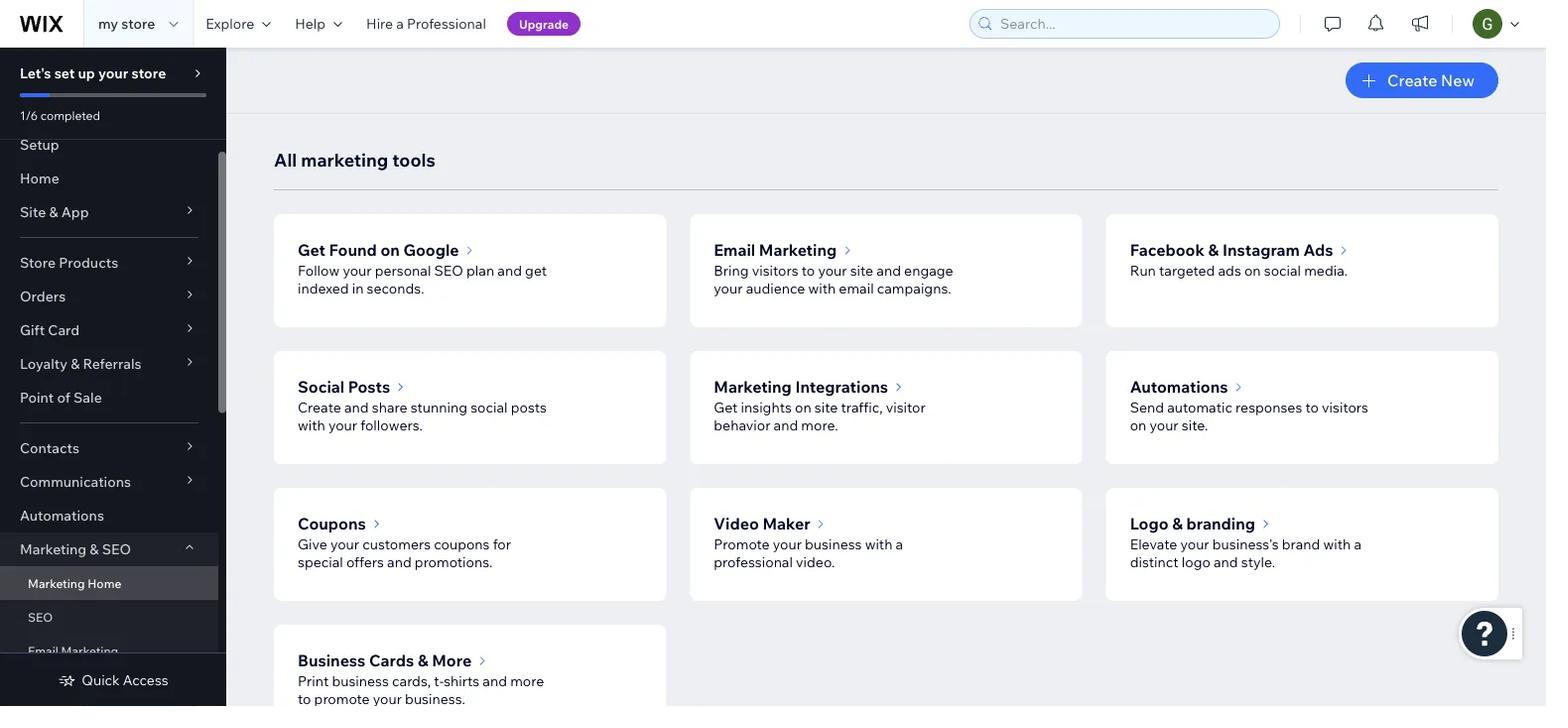 Task type: vqa. For each thing, say whether or not it's contained in the screenshot.
Notes BUTTON
no



Task type: locate. For each thing, give the bounding box(es) containing it.
2 vertical spatial to
[[298, 691, 311, 708]]

professional
[[714, 554, 793, 571]]

store right my
[[121, 15, 155, 32]]

gift
[[20, 322, 45, 339]]

0 vertical spatial create
[[1387, 70, 1438, 90]]

0 horizontal spatial visitors
[[752, 262, 799, 279]]

email
[[714, 240, 755, 260], [28, 644, 58, 658]]

& for facebook
[[1208, 240, 1219, 260]]

and left more
[[483, 673, 507, 690]]

1 horizontal spatial automations
[[1130, 377, 1228, 397]]

communications button
[[0, 465, 218, 499]]

home down setup
[[20, 170, 59, 187]]

and down the social posts
[[344, 399, 369, 416]]

stores
[[328, 36, 364, 51]]

0 vertical spatial get
[[298, 240, 325, 260]]

marketing up marketing home
[[20, 541, 87, 558]]

logo & branding
[[1130, 514, 1255, 534]]

for
[[493, 536, 511, 553]]

get up behavior
[[714, 399, 738, 416]]

completed
[[41, 108, 100, 123]]

site left members on the left
[[616, 36, 638, 51]]

site
[[850, 262, 873, 279], [815, 399, 838, 416]]

traffic,
[[841, 399, 883, 416]]

promote
[[714, 536, 770, 553]]

& up ads
[[1208, 240, 1219, 260]]

automations down communications
[[20, 507, 104, 524]]

a
[[396, 15, 404, 32], [896, 536, 903, 553], [1354, 536, 1362, 553]]

& for marketing
[[90, 541, 99, 558]]

loyalty
[[20, 355, 67, 373]]

with
[[808, 280, 836, 297], [298, 417, 325, 434], [865, 536, 893, 553], [1323, 536, 1351, 553]]

more
[[432, 651, 472, 671]]

1 vertical spatial store
[[131, 65, 166, 82]]

elevate
[[1130, 536, 1177, 553]]

logo
[[1130, 514, 1169, 534]]

site up more.
[[815, 399, 838, 416]]

0 vertical spatial to
[[802, 262, 815, 279]]

email marketing inside email marketing link
[[28, 644, 118, 658]]

home down "marketing & seo" dropdown button
[[88, 576, 121, 591]]

your inside print business cards, t-shirts and more to promote your business.
[[373, 691, 402, 708]]

1 vertical spatial create
[[298, 399, 341, 416]]

and inside elevate your business's brand with a distinct logo and style.
[[1214, 554, 1238, 571]]

1 vertical spatial home
[[88, 576, 121, 591]]

marketing
[[301, 148, 388, 171]]

wix stores
[[304, 36, 364, 51]]

referrals
[[83, 355, 142, 373]]

products
[[59, 254, 118, 271]]

1 vertical spatial to
[[1306, 399, 1319, 416]]

&
[[49, 203, 58, 221], [1208, 240, 1219, 260], [71, 355, 80, 373], [1172, 514, 1183, 534], [90, 541, 99, 558], [418, 651, 428, 671]]

business
[[805, 536, 862, 553], [332, 673, 389, 690]]

a inside promote your business with a professional video.
[[896, 536, 903, 553]]

& for logo
[[1172, 514, 1183, 534]]

your right "up"
[[98, 65, 128, 82]]

0 vertical spatial email
[[714, 240, 755, 260]]

create inside create and share stunning social posts with your followers.
[[298, 399, 341, 416]]

responses
[[1236, 399, 1302, 416]]

create down the social on the left of page
[[298, 399, 341, 416]]

0 vertical spatial site
[[850, 262, 873, 279]]

social down 'instagram'
[[1264, 262, 1301, 279]]

1 horizontal spatial site
[[850, 262, 873, 279]]

explore
[[206, 15, 254, 32]]

1 horizontal spatial create
[[1387, 70, 1438, 90]]

1 horizontal spatial email
[[714, 240, 755, 260]]

social
[[298, 377, 345, 397]]

and inside the give your customers coupons for special offers and promotions.
[[387, 554, 412, 571]]

1 vertical spatial social
[[471, 399, 508, 416]]

social left posts
[[471, 399, 508, 416]]

site up email
[[850, 262, 873, 279]]

your
[[98, 65, 128, 82], [343, 262, 372, 279], [818, 262, 847, 279], [714, 280, 743, 297], [328, 417, 357, 434], [1150, 417, 1179, 434], [330, 536, 359, 553], [773, 536, 802, 553], [1180, 536, 1209, 553], [373, 691, 402, 708]]

hire a professional link
[[354, 0, 498, 48]]

0 horizontal spatial create
[[298, 399, 341, 416]]

cards,
[[392, 673, 431, 690]]

1 horizontal spatial business
[[805, 536, 862, 553]]

visitor
[[886, 399, 926, 416]]

and down business's
[[1214, 554, 1238, 571]]

run targeted ads on social media.
[[1130, 262, 1348, 279]]

email up bring
[[714, 240, 755, 260]]

email
[[839, 280, 874, 297]]

get insights on site traffic, visitor behavior and more.
[[714, 399, 926, 434]]

1 vertical spatial email
[[28, 644, 58, 658]]

automations up automatic
[[1130, 377, 1228, 397]]

your inside promote your business with a professional video.
[[773, 536, 802, 553]]

social for facebook & instagram ads
[[1264, 262, 1301, 279]]

0 vertical spatial visitors
[[752, 262, 799, 279]]

1 vertical spatial email marketing
[[28, 644, 118, 658]]

on inside get insights on site traffic, visitor behavior and more.
[[795, 399, 811, 416]]

email marketing
[[714, 240, 837, 260], [28, 644, 118, 658]]

site inside popup button
[[20, 203, 46, 221]]

1 horizontal spatial home
[[88, 576, 121, 591]]

marketing
[[759, 240, 837, 260], [714, 377, 792, 397], [20, 541, 87, 558], [28, 576, 85, 591], [61, 644, 118, 658]]

1 vertical spatial seo
[[102, 541, 131, 558]]

1 horizontal spatial visitors
[[1322, 399, 1369, 416]]

all
[[274, 148, 297, 171]]

and down insights
[[774, 417, 798, 434]]

with inside bring visitors to your site and engage your audience with email campaigns.
[[808, 280, 836, 297]]

1 horizontal spatial seo
[[102, 541, 131, 558]]

seo down marketing home
[[28, 610, 53, 625]]

print business cards, t-shirts and more to promote your business.
[[298, 673, 544, 708]]

business cards & more
[[298, 651, 472, 671]]

0 horizontal spatial business
[[332, 673, 389, 690]]

0 horizontal spatial email
[[28, 644, 58, 658]]

marketing up insights
[[714, 377, 792, 397]]

let's set up your store
[[20, 65, 166, 82]]

visitors up audience
[[752, 262, 799, 279]]

& for site
[[49, 203, 58, 221]]

on down 'instagram'
[[1244, 262, 1261, 279]]

business up "video."
[[805, 536, 862, 553]]

your down coupons
[[330, 536, 359, 553]]

promote your business with a professional video.
[[714, 536, 903, 571]]

your down the social posts
[[328, 417, 357, 434]]

seo down automations link
[[102, 541, 131, 558]]

0 vertical spatial social
[[1264, 262, 1301, 279]]

seconds.
[[367, 280, 424, 297]]

social inside create and share stunning social posts with your followers.
[[471, 399, 508, 416]]

1 vertical spatial site
[[20, 203, 46, 221]]

email marketing up quick
[[28, 644, 118, 658]]

site
[[616, 36, 638, 51], [20, 203, 46, 221]]

contacts button
[[0, 432, 218, 465]]

create and share stunning social posts with your followers.
[[298, 399, 547, 434]]

set
[[54, 65, 75, 82]]

visitors inside bring visitors to your site and engage your audience with email campaigns.
[[752, 262, 799, 279]]

1 vertical spatial visitors
[[1322, 399, 1369, 416]]

1 vertical spatial business
[[332, 673, 389, 690]]

hire
[[366, 15, 393, 32]]

0 horizontal spatial to
[[298, 691, 311, 708]]

& right logo
[[1172, 514, 1183, 534]]

and inside follow your personal seo plan and get indexed in seconds.
[[498, 262, 522, 279]]

0 horizontal spatial site
[[20, 203, 46, 221]]

posts
[[511, 399, 547, 416]]

with inside elevate your business's brand with a distinct logo and style.
[[1323, 536, 1351, 553]]

more
[[510, 673, 544, 690]]

create inside button
[[1387, 70, 1438, 90]]

give your customers coupons for special offers and promotions.
[[298, 536, 511, 571]]

indexed
[[298, 280, 349, 297]]

your down maker
[[773, 536, 802, 553]]

visitors right responses
[[1322, 399, 1369, 416]]

site left the app
[[20, 203, 46, 221]]

& down automations link
[[90, 541, 99, 558]]

setup link
[[0, 128, 218, 162]]

found
[[329, 240, 377, 260]]

1 horizontal spatial get
[[714, 399, 738, 416]]

to inside bring visitors to your site and engage your audience with email campaigns.
[[802, 262, 815, 279]]

0 horizontal spatial seo
[[28, 610, 53, 625]]

your inside follow your personal seo plan and get indexed in seconds.
[[343, 262, 372, 279]]

& left the app
[[49, 203, 58, 221]]

automatic
[[1167, 399, 1233, 416]]

get for get found on google
[[298, 240, 325, 260]]

automations inside sidebar element
[[20, 507, 104, 524]]

offers
[[346, 554, 384, 571]]

insights
[[741, 399, 792, 416]]

0 horizontal spatial automations
[[20, 507, 104, 524]]

visitors
[[752, 262, 799, 279], [1322, 399, 1369, 416]]

on down send
[[1130, 417, 1147, 434]]

marketing down marketing & seo
[[28, 576, 85, 591]]

to down print
[[298, 691, 311, 708]]

your down send
[[1150, 417, 1179, 434]]

marketing for marketing & seo
[[20, 541, 87, 558]]

2 horizontal spatial to
[[1306, 399, 1319, 416]]

0 vertical spatial seo
[[434, 262, 463, 279]]

0 horizontal spatial email marketing
[[28, 644, 118, 658]]

your up in
[[343, 262, 372, 279]]

1 vertical spatial get
[[714, 399, 738, 416]]

and inside create and share stunning social posts with your followers.
[[344, 399, 369, 416]]

card
[[48, 322, 80, 339]]

1 horizontal spatial social
[[1264, 262, 1301, 279]]

get up follow
[[298, 240, 325, 260]]

0 horizontal spatial social
[[471, 399, 508, 416]]

marketing inside dropdown button
[[20, 541, 87, 558]]

seo down google
[[434, 262, 463, 279]]

setup
[[20, 136, 59, 153]]

create left new
[[1387, 70, 1438, 90]]

a inside elevate your business's brand with a distinct logo and style.
[[1354, 536, 1362, 553]]

0 vertical spatial site
[[616, 36, 638, 51]]

1 vertical spatial site
[[815, 399, 838, 416]]

targeted
[[1159, 262, 1215, 279]]

1 horizontal spatial site
[[616, 36, 638, 51]]

1 horizontal spatial to
[[802, 262, 815, 279]]

your down cards,
[[373, 691, 402, 708]]

distinct
[[1130, 554, 1179, 571]]

on down marketing integrations
[[795, 399, 811, 416]]

and down 'customers'
[[387, 554, 412, 571]]

1 horizontal spatial a
[[896, 536, 903, 553]]

your up logo
[[1180, 536, 1209, 553]]

email marketing up audience
[[714, 240, 837, 260]]

new
[[1441, 70, 1475, 90]]

2 horizontal spatial a
[[1354, 536, 1362, 553]]

and left the get
[[498, 262, 522, 279]]

email marketing link
[[0, 634, 218, 668]]

to up audience
[[802, 262, 815, 279]]

stunning
[[411, 399, 468, 416]]

site.
[[1182, 417, 1208, 434]]

1/6 completed
[[20, 108, 100, 123]]

your up email
[[818, 262, 847, 279]]

2 horizontal spatial seo
[[434, 262, 463, 279]]

site for site & app
[[20, 203, 46, 221]]

plan
[[466, 262, 494, 279]]

1 vertical spatial automations
[[20, 507, 104, 524]]

and
[[498, 262, 522, 279], [877, 262, 901, 279], [344, 399, 369, 416], [774, 417, 798, 434], [387, 554, 412, 571], [1214, 554, 1238, 571], [483, 673, 507, 690]]

cards
[[369, 651, 414, 671]]

0 horizontal spatial site
[[815, 399, 838, 416]]

0 horizontal spatial get
[[298, 240, 325, 260]]

to right responses
[[1306, 399, 1319, 416]]

quotes
[[959, 36, 1000, 51]]

create
[[1387, 70, 1438, 90], [298, 399, 341, 416]]

email down 'seo' link
[[28, 644, 58, 658]]

run
[[1130, 262, 1156, 279]]

0 vertical spatial home
[[20, 170, 59, 187]]

0 horizontal spatial home
[[20, 170, 59, 187]]

store down my store
[[131, 65, 166, 82]]

with inside create and share stunning social posts with your followers.
[[298, 417, 325, 434]]

0 vertical spatial email marketing
[[714, 240, 837, 260]]

loyalty & referrals button
[[0, 347, 218, 381]]

on inside send automatic responses to visitors on your site.
[[1130, 417, 1147, 434]]

& inside dropdown button
[[90, 541, 99, 558]]

social
[[1264, 262, 1301, 279], [471, 399, 508, 416]]

0 vertical spatial business
[[805, 536, 862, 553]]

point of sale
[[20, 389, 102, 406]]

business up promote
[[332, 673, 389, 690]]

get inside get insights on site traffic, visitor behavior and more.
[[714, 399, 738, 416]]

create for create and share stunning social posts with your followers.
[[298, 399, 341, 416]]

your down bring
[[714, 280, 743, 297]]

help
[[295, 15, 326, 32]]

to
[[802, 262, 815, 279], [1306, 399, 1319, 416], [298, 691, 311, 708]]

site members
[[616, 36, 694, 51]]

& right "loyalty"
[[71, 355, 80, 373]]

and up campaigns.
[[877, 262, 901, 279]]



Task type: describe. For each thing, give the bounding box(es) containing it.
up
[[78, 65, 95, 82]]

email inside sidebar element
[[28, 644, 58, 658]]

store products
[[20, 254, 118, 271]]

quick access button
[[58, 672, 168, 690]]

0 horizontal spatial a
[[396, 15, 404, 32]]

and inside get insights on site traffic, visitor behavior and more.
[[774, 417, 798, 434]]

and inside print business cards, t-shirts and more to promote your business.
[[483, 673, 507, 690]]

point of sale link
[[0, 381, 218, 415]]

contacts
[[20, 440, 79, 457]]

your inside sidebar element
[[98, 65, 128, 82]]

seo inside dropdown button
[[102, 541, 131, 558]]

with inside promote your business with a professional video.
[[865, 536, 893, 553]]

0 vertical spatial automations
[[1130, 377, 1228, 397]]

to inside print business cards, t-shirts and more to promote your business.
[[298, 691, 311, 708]]

app
[[61, 203, 89, 221]]

orders button
[[0, 280, 218, 314]]

instagram
[[1223, 240, 1300, 260]]

gift card button
[[0, 314, 218, 347]]

create for create new
[[1387, 70, 1438, 90]]

gift card
[[20, 322, 80, 339]]

customers
[[362, 536, 431, 553]]

hire a professional
[[366, 15, 486, 32]]

price
[[928, 36, 956, 51]]

more.
[[801, 417, 838, 434]]

site for site members
[[616, 36, 638, 51]]

in
[[352, 280, 364, 297]]

your inside send automatic responses to visitors on your site.
[[1150, 417, 1179, 434]]

marketing & seo button
[[0, 533, 218, 567]]

seo inside follow your personal seo plan and get indexed in seconds.
[[434, 262, 463, 279]]

follow your personal seo plan and get indexed in seconds.
[[298, 262, 547, 297]]

business inside print business cards, t-shirts and more to promote your business.
[[332, 673, 389, 690]]

store inside sidebar element
[[131, 65, 166, 82]]

home inside marketing home link
[[88, 576, 121, 591]]

t-
[[434, 673, 444, 690]]

campaigns.
[[877, 280, 951, 297]]

marketing home link
[[0, 567, 218, 600]]

site & app
[[20, 203, 89, 221]]

audience
[[746, 280, 805, 297]]

1 horizontal spatial email marketing
[[714, 240, 837, 260]]

business
[[298, 651, 366, 671]]

ads
[[1218, 262, 1241, 279]]

marketing up quick
[[61, 644, 118, 658]]

visitors inside send automatic responses to visitors on your site.
[[1322, 399, 1369, 416]]

your inside elevate your business's brand with a distinct logo and style.
[[1180, 536, 1209, 553]]

communications
[[20, 473, 131, 491]]

business.
[[405, 691, 465, 708]]

professional
[[407, 15, 486, 32]]

get for get insights on site traffic, visitor behavior and more.
[[714, 399, 738, 416]]

wix
[[304, 36, 325, 51]]

members
[[641, 36, 694, 51]]

logo
[[1182, 554, 1211, 571]]

business inside promote your business with a professional video.
[[805, 536, 862, 553]]

your inside create and share stunning social posts with your followers.
[[328, 417, 357, 434]]

elevate your business's brand with a distinct logo and style.
[[1130, 536, 1362, 571]]

my
[[98, 15, 118, 32]]

on up the personal
[[380, 240, 400, 260]]

marketing for marketing home
[[28, 576, 85, 591]]

coupons
[[298, 514, 366, 534]]

media.
[[1304, 262, 1348, 279]]

site inside bring visitors to your site and engage your audience with email campaigns.
[[850, 262, 873, 279]]

2 vertical spatial seo
[[28, 610, 53, 625]]

1/6
[[20, 108, 38, 123]]

seo link
[[0, 600, 218, 634]]

0 vertical spatial store
[[121, 15, 155, 32]]

business's
[[1213, 536, 1279, 553]]

maker
[[763, 514, 810, 534]]

print
[[298, 673, 329, 690]]

create new button
[[1346, 63, 1499, 98]]

send
[[1130, 399, 1164, 416]]

marketing home
[[28, 576, 121, 591]]

video
[[714, 514, 759, 534]]

branding
[[1186, 514, 1255, 534]]

video.
[[796, 554, 835, 571]]

marketing up audience
[[759, 240, 837, 260]]

integrations
[[795, 377, 888, 397]]

ads
[[1304, 240, 1333, 260]]

share
[[372, 399, 407, 416]]

home inside home link
[[20, 170, 59, 187]]

engage
[[904, 262, 953, 279]]

access
[[123, 672, 168, 689]]

followers.
[[360, 417, 423, 434]]

facebook
[[1130, 240, 1205, 260]]

all marketing tools
[[274, 148, 435, 171]]

create new
[[1387, 70, 1475, 90]]

marketing for marketing integrations
[[714, 377, 792, 397]]

upgrade
[[519, 16, 569, 31]]

sidebar element
[[0, 48, 226, 708]]

let's
[[20, 65, 51, 82]]

store products button
[[0, 246, 218, 280]]

and inside bring visitors to your site and engage your audience with email campaigns.
[[877, 262, 901, 279]]

home link
[[0, 162, 218, 196]]

sale
[[73, 389, 102, 406]]

to inside send automatic responses to visitors on your site.
[[1306, 399, 1319, 416]]

orders
[[20, 288, 66, 305]]

& up cards,
[[418, 651, 428, 671]]

Search... field
[[994, 10, 1273, 38]]

promote
[[314, 691, 370, 708]]

& for loyalty
[[71, 355, 80, 373]]

your inside the give your customers coupons for special offers and promotions.
[[330, 536, 359, 553]]

brand
[[1282, 536, 1320, 553]]

get
[[525, 262, 547, 279]]

personal
[[375, 262, 431, 279]]

video maker
[[714, 514, 810, 534]]

quick access
[[82, 672, 168, 689]]

special
[[298, 554, 343, 571]]

social for social posts
[[471, 399, 508, 416]]

point
[[20, 389, 54, 406]]

loyalty & referrals
[[20, 355, 142, 373]]

site inside get insights on site traffic, visitor behavior and more.
[[815, 399, 838, 416]]

style.
[[1241, 554, 1275, 571]]



